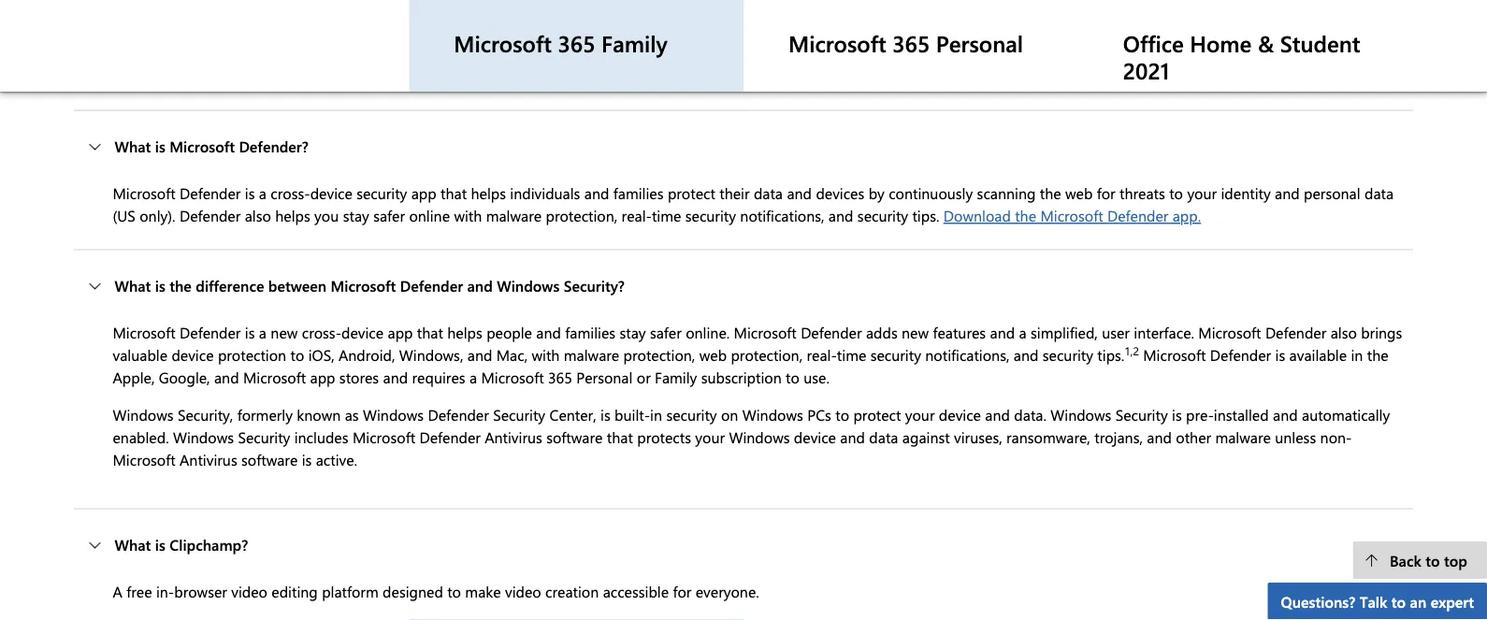Task type: vqa. For each thing, say whether or not it's contained in the screenshot.
OTHERS—ANYWHERE,
no



Task type: describe. For each thing, give the bounding box(es) containing it.
security down adds
[[871, 345, 921, 365]]

known
[[297, 405, 341, 425]]

more
[[264, 66, 299, 87]]

what is the difference between microsoft defender and windows security? button
[[74, 251, 1413, 322]]

windows,
[[399, 345, 463, 365]]

non-
[[1320, 428, 1352, 448]]

download the microsoft defender app. link
[[944, 206, 1201, 226]]

top
[[1444, 550, 1468, 570]]

an
[[1410, 591, 1427, 611]]

between
[[268, 276, 327, 296]]

back to top
[[1390, 550, 1468, 570]]

0 horizontal spatial free
[[126, 582, 152, 602]]

security,
[[178, 405, 233, 425]]

continuously
[[889, 183, 973, 203]]

windows down security,
[[173, 428, 234, 448]]

and up viruses,
[[985, 405, 1010, 425]]

stay inside microsoft defender is a cross-device security app that helps individuals and families protect their data and devices by continuously scanning the web for threats to your identity and personal data (us only). defender also helps you stay safer online with malware protection, real-time security notifications, and security tips.
[[343, 206, 369, 226]]

and right stores
[[383, 368, 408, 388]]

web inside microsoft defender is a new cross-device app that helps people and families stay safer online. microsoft defender adds new features and a simplified, user interface. microsoft defender also brings valuable device protection to ios, android, windows, and mac, with malware protection, web protection, real-time security notifications, and security tips.
[[699, 345, 727, 365]]

notifications, inside microsoft defender is a new cross-device app that helps people and families stay safer online. microsoft defender adds new features and a simplified, user interface. microsoft defender also brings valuable device protection to ios, android, windows, and mac, with malware protection, web protection, real-time security notifications, and security tips.
[[925, 345, 1010, 365]]

what is microsoft defender?
[[115, 137, 309, 157]]

families for stay
[[565, 323, 616, 343]]

365 for family
[[558, 28, 595, 58]]

android,
[[339, 345, 395, 365]]

a inside dropdown button
[[255, 20, 263, 40]]

user
[[1102, 323, 1130, 343]]

office home & student 2021
[[1123, 28, 1360, 85]]

accessible
[[603, 582, 669, 602]]

1 horizontal spatial software
[[546, 428, 603, 448]]

windows up enabled.
[[113, 405, 174, 425]]

a free in-browser video editing platform designed to make video creation accessible for everyone.
[[113, 582, 759, 602]]

microsoft defender is a new cross-device app that helps people and families stay safer online. microsoft defender adds new features and a simplified, user interface. microsoft defender also brings valuable device protection to ios, android, windows, and mac, with malware protection, web protection, real-time security notifications, and security tips.
[[113, 323, 1402, 365]]

pcs
[[807, 405, 831, 425]]

a up 'protection'
[[259, 323, 267, 343]]

and down 'protection'
[[214, 368, 239, 388]]

and left against
[[840, 428, 865, 448]]

student
[[1280, 28, 1360, 58]]

is inside "dropdown button"
[[155, 535, 165, 555]]

1,2
[[1125, 344, 1139, 359]]

windows security, formerly known as windows defender security center, is built-in security on windows pcs to protect your device and data. windows security is pre-installed and automatically enabled. windows security includes microsoft defender antivirus software that protects your windows device and data against viruses, ransomware, trojans, and other malware unless non- microsoft antivirus software is active.
[[113, 405, 1390, 470]]

and right 'individuals' at the top
[[584, 183, 609, 203]]

in inside windows security, formerly known as windows defender security center, is built-in security on windows pcs to protect your device and data. windows security is pre-installed and automatically enabled. windows security includes microsoft defender antivirus software that protects your windows device and data against viruses, ransomware, trojans, and other malware unless non- microsoft antivirus software is active.
[[650, 405, 662, 425]]

designed
[[383, 582, 443, 602]]

not
[[154, 20, 177, 40]]

your inside microsoft defender is a cross-device security app that helps individuals and families protect their data and devices by continuously scanning the web for threats to your identity and personal data (us only). defender also helps you stay safer online with malware protection, real-time security notifications, and security tips.
[[1187, 183, 1217, 203]]

defender inside microsoft defender is available in the apple, google, and microsoft app stores and requires a microsoft 365 personal or family subscription to use.
[[1210, 345, 1271, 365]]

free?
[[476, 20, 509, 40]]

questions? talk to an expert button
[[1268, 583, 1487, 620]]

to inside windows security, formerly known as windows defender security center, is built-in security on windows pcs to protect your device and data. windows security is pre-installed and automatically enabled. windows security includes microsoft defender antivirus software that protects your windows device and data against viruses, ransomware, trojans, and other malware unless non- microsoft antivirus software is active.
[[836, 405, 849, 425]]

questions? talk to an expert
[[1281, 591, 1474, 611]]

and left "mac,"
[[467, 345, 492, 365]]

windows right as
[[363, 405, 424, 425]]

and inside dropdown button
[[467, 276, 493, 296]]

microsoft defender is available in the apple, google, and microsoft app stores and requires a microsoft 365 personal or family subscription to use.
[[113, 345, 1389, 388]]

features
[[933, 323, 986, 343]]

expert
[[1431, 591, 1474, 611]]

what is clipchamp?
[[115, 535, 248, 555]]

home
[[1190, 28, 1252, 58]]

is inside microsoft defender is a new cross-device app that helps people and families stay safer online. microsoft defender adds new features and a simplified, user interface. microsoft defender also brings valuable device protection to ios, android, windows, and mac, with malware protection, web protection, real-time security notifications, and security tips.
[[245, 323, 255, 343]]

other
[[1176, 428, 1211, 448]]

use.
[[804, 368, 830, 388]]

center,
[[550, 405, 596, 425]]

scanning
[[977, 183, 1036, 203]]

stay inside microsoft defender is a new cross-device app that helps people and families stay safer online. microsoft defender adds new features and a simplified, user interface. microsoft defender also brings valuable device protection to ios, android, windows, and mac, with malware protection, web protection, real-time security notifications, and security tips.
[[620, 323, 646, 343]]

cross- inside microsoft defender is a new cross-device app that helps people and families stay safer online. microsoft defender adds new features and a simplified, user interface. microsoft defender also brings valuable device protection to ios, android, windows, and mac, with malware protection, web protection, real-time security notifications, and security tips.
[[302, 323, 341, 343]]

personal
[[1304, 183, 1361, 203]]

security down 'simplified,'
[[1043, 345, 1093, 365]]

online
[[409, 206, 450, 226]]

trojans,
[[1095, 428, 1143, 448]]

device down pcs
[[794, 428, 836, 448]]

&
[[1258, 28, 1274, 58]]

is left pre-
[[1172, 405, 1182, 425]]

for inside microsoft defender is a cross-device security app that helps individuals and families protect their data and devices by continuously scanning the web for threats to your identity and personal data (us only). defender also helps you stay safer online with malware protection, real-time security notifications, and security tips.
[[1097, 183, 1116, 203]]

is left difference
[[155, 276, 165, 296]]

device up viruses,
[[939, 405, 981, 425]]

and right identity
[[1275, 183, 1300, 203]]

is up 'only).'
[[155, 137, 165, 157]]

malware inside windows security, formerly known as windows defender security center, is built-in security on windows pcs to protect your device and data. windows security is pre-installed and automatically enabled. windows security includes microsoft defender antivirus software that protects your windows device and data against viruses, ransomware, trojans, and other malware unless non- microsoft antivirus software is active.
[[1215, 428, 1271, 448]]

time inside microsoft defender is a new cross-device app that helps people and families stay safer online. microsoft defender adds new features and a simplified, user interface. microsoft defender also brings valuable device protection to ios, android, windows, and mac, with malware protection, web protection, real-time security notifications, and security tips.
[[837, 345, 866, 365]]

1 vertical spatial your
[[905, 405, 935, 425]]

what is the difference between microsoft defender and windows security?
[[115, 276, 625, 296]]

requires
[[412, 368, 465, 388]]

family inside microsoft defender is available in the apple, google, and microsoft app stores and requires a microsoft 365 personal or family subscription to use.
[[655, 368, 697, 388]]

windows up ransomware,
[[1051, 405, 1112, 425]]

you
[[314, 206, 339, 226]]

malware inside microsoft defender is a cross-device security app that helps individuals and families protect their data and devices by continuously scanning the web for threats to your identity and personal data (us only). defender also helps you stay safer online with malware protection, real-time security notifications, and security tips.
[[486, 206, 542, 226]]

and right features
[[990, 323, 1015, 343]]

to inside dropdown button
[[1392, 591, 1406, 611]]

if i'm not paying for a subscription, what do i get for free? button
[[74, 0, 1413, 66]]

a left 'simplified,'
[[1019, 323, 1027, 343]]

learn
[[227, 66, 260, 87]]

is left built-
[[601, 405, 611, 425]]

families for protect
[[613, 183, 664, 203]]

to inside microsoft defender is a cross-device security app that helps individuals and families protect their data and devices by continuously scanning the web for threats to your identity and personal data (us only). defender also helps you stay safer online with malware protection, real-time security notifications, and security tips.
[[1169, 183, 1183, 203]]

the inside dropdown button
[[170, 276, 192, 296]]

on
[[721, 405, 738, 425]]

to inside "link"
[[1426, 550, 1440, 570]]

stores
[[339, 368, 379, 388]]

and right 'people'
[[536, 323, 561, 343]]

valuable
[[113, 345, 167, 365]]

personal inside microsoft defender is available in the apple, google, and microsoft app stores and requires a microsoft 365 personal or family subscription to use.
[[576, 368, 633, 388]]

a inside microsoft defender is available in the apple, google, and microsoft app stores and requires a microsoft 365 personal or family subscription to use.
[[469, 368, 477, 388]]

back to top link
[[1353, 542, 1487, 579]]

protection
[[218, 345, 286, 365]]

creation
[[545, 582, 599, 602]]

device up android,
[[341, 323, 384, 343]]

by
[[869, 183, 885, 203]]

back
[[1390, 550, 1422, 570]]

everyone.
[[696, 582, 759, 602]]

the down "scanning"
[[1015, 206, 1036, 226]]

app for security
[[411, 183, 437, 203]]

talk
[[1360, 591, 1388, 611]]

to left 'learn'
[[210, 66, 223, 87]]

if i'm not paying for a subscription, what do i get for free?
[[115, 20, 509, 40]]

tips. inside microsoft defender is a cross-device security app that helps individuals and families protect their data and devices by continuously scanning the web for threats to your identity and personal data (us only). defender also helps you stay safer online with malware protection, real-time security notifications, and security tips.
[[912, 206, 940, 226]]

windows right on
[[743, 405, 803, 425]]

and down 'simplified,'
[[1014, 345, 1039, 365]]

platform
[[322, 582, 379, 602]]

2 horizontal spatial security
[[1116, 405, 1168, 425]]

microsoft defender is a cross-device security app that helps individuals and families protect their data and devices by continuously scanning the web for threats to your identity and personal data (us only). defender also helps you stay safer online with malware protection, real-time security notifications, and security tips.
[[113, 183, 1394, 226]]

interface.
[[1134, 323, 1194, 343]]

that for device
[[417, 323, 443, 343]]

built-
[[615, 405, 650, 425]]

0 horizontal spatial data
[[754, 183, 783, 203]]

questions?
[[1281, 591, 1356, 611]]

what for what is microsoft defender?
[[115, 137, 151, 157]]

active.
[[316, 450, 357, 470]]

i
[[417, 20, 422, 40]]

and up unless
[[1273, 405, 1298, 425]]

web inside microsoft defender is a cross-device security app that helps individuals and families protect their data and devices by continuously scanning the web for threats to your identity and personal data (us only). defender also helps you stay safer online with malware protection, real-time security notifications, and security tips.
[[1065, 183, 1093, 203]]

pre-
[[1186, 405, 1214, 425]]

protect inside microsoft defender is a cross-device security app that helps individuals and families protect their data and devices by continuously scanning the web for threats to your identity and personal data (us only). defender also helps you stay safer online with malware protection, real-time security notifications, and security tips.
[[668, 183, 715, 203]]

0 vertical spatial free
[[346, 66, 371, 87]]

what
[[358, 20, 391, 40]]

clipchamp?
[[170, 535, 248, 555]]

in inside microsoft defender is available in the apple, google, and microsoft app stores and requires a microsoft 365 personal or family subscription to use.
[[1351, 345, 1363, 365]]

protection, inside microsoft defender is a cross-device security app that helps individuals and families protect their data and devices by continuously scanning the web for threats to your identity and personal data (us only). defender also helps you stay safer online with malware protection, real-time security notifications, and security tips.
[[546, 206, 618, 226]]

helps for security
[[471, 183, 506, 203]]

also inside microsoft defender is a cross-device security app that helps individuals and families protect their data and devices by continuously scanning the web for threats to your identity and personal data (us only). defender also helps you stay safer online with malware protection, real-time security notifications, and security tips.
[[245, 206, 271, 226]]

office
[[1123, 28, 1184, 58]]

security?
[[564, 276, 625, 296]]

with inside microsoft defender is a cross-device security app that helps individuals and families protect their data and devices by continuously scanning the web for threats to your identity and personal data (us only). defender also helps you stay safer online with malware protection, real-time security notifications, and security tips.
[[454, 206, 482, 226]]

a
[[113, 582, 122, 602]]

real- inside microsoft defender is a new cross-device app that helps people and families stay safer online. microsoft defender adds new features and a simplified, user interface. microsoft defender also brings valuable device protection to ios, android, windows, and mac, with malware protection, web protection, real-time security notifications, and security tips.
[[807, 345, 837, 365]]

difference
[[196, 276, 264, 296]]

windows down on
[[729, 428, 790, 448]]

to learn more about free apps.
[[205, 66, 410, 87]]

to inside microsoft defender is a new cross-device app that helps people and families stay safer online. microsoft defender adds new features and a simplified, user interface. microsoft defender also brings valuable device protection to ios, android, windows, and mac, with malware protection, web protection, real-time security notifications, and security tips.
[[290, 345, 304, 365]]

individuals
[[510, 183, 580, 203]]

to left make
[[447, 582, 461, 602]]

1 horizontal spatial protection,
[[624, 345, 695, 365]]

installed
[[1214, 405, 1269, 425]]

defender?
[[239, 137, 309, 157]]

viruses,
[[954, 428, 1002, 448]]

malware inside microsoft defender is a new cross-device app that helps people and families stay safer online. microsoft defender adds new features and a simplified, user interface. microsoft defender also brings valuable device protection to ios, android, windows, and mac, with malware protection, web protection, real-time security notifications, and security tips.
[[564, 345, 619, 365]]

microsoft 365 personal
[[789, 28, 1023, 58]]



Task type: locate. For each thing, give the bounding box(es) containing it.
ransomware,
[[1006, 428, 1091, 448]]

time inside microsoft defender is a cross-device security app that helps individuals and families protect their data and devices by continuously scanning the web for threats to your identity and personal data (us only). defender also helps you stay safer online with malware protection, real-time security notifications, and security tips.
[[652, 206, 681, 226]]

data left against
[[869, 428, 898, 448]]

editing
[[272, 582, 318, 602]]

1 horizontal spatial data
[[869, 428, 898, 448]]

1 vertical spatial personal
[[576, 368, 633, 388]]

data
[[754, 183, 783, 203], [1365, 183, 1394, 203], [869, 428, 898, 448]]

security inside windows security, formerly known as windows defender security center, is built-in security on windows pcs to protect your device and data. windows security is pre-installed and automatically enabled. windows security includes microsoft defender antivirus software that protects your windows device and data against viruses, ransomware, trojans, and other malware unless non- microsoft antivirus software is active.
[[666, 405, 717, 425]]

microsoft inside microsoft defender is a cross-device security app that helps individuals and families protect their data and devices by continuously scanning the web for threats to your identity and personal data (us only). defender also helps you stay safer online with malware protection, real-time security notifications, and security tips.
[[113, 183, 176, 203]]

0 horizontal spatial time
[[652, 206, 681, 226]]

software down center,
[[546, 428, 603, 448]]

malware down installed
[[1215, 428, 1271, 448]]

available
[[1290, 345, 1347, 365]]

0 vertical spatial in
[[1351, 345, 1363, 365]]

1 horizontal spatial also
[[1331, 323, 1357, 343]]

0 horizontal spatial notifications,
[[740, 206, 825, 226]]

for right paying
[[231, 20, 251, 40]]

what for what is the difference between microsoft defender and windows security?
[[115, 276, 151, 296]]

security left center,
[[493, 405, 545, 425]]

365 for personal
[[893, 28, 930, 58]]

families right 'individuals' at the top
[[613, 183, 664, 203]]

to inside microsoft defender is available in the apple, google, and microsoft app stores and requires a microsoft 365 personal or family subscription to use.
[[786, 368, 800, 388]]

security down by
[[858, 206, 908, 226]]

or
[[637, 368, 651, 388]]

family
[[602, 28, 668, 58], [655, 368, 697, 388]]

video
[[231, 582, 267, 602], [505, 582, 541, 602]]

free right a
[[126, 582, 152, 602]]

do
[[395, 20, 413, 40]]

1 vertical spatial also
[[1331, 323, 1357, 343]]

paying
[[181, 20, 227, 40]]

0 horizontal spatial tips.
[[912, 206, 940, 226]]

1 horizontal spatial free
[[346, 66, 371, 87]]

subscription,
[[267, 20, 354, 40]]

1 horizontal spatial stay
[[620, 323, 646, 343]]

security down the formerly
[[238, 428, 290, 448]]

helps inside microsoft defender is a new cross-device app that helps people and families stay safer online. microsoft defender adds new features and a simplified, user interface. microsoft defender also brings valuable device protection to ios, android, windows, and mac, with malware protection, web protection, real-time security notifications, and security tips.
[[447, 323, 482, 343]]

if
[[115, 20, 124, 40]]

safer
[[373, 206, 405, 226], [650, 323, 682, 343]]

data inside windows security, formerly known as windows defender security center, is built-in security on windows pcs to protect your device and data. windows security is pre-installed and automatically enabled. windows security includes microsoft defender antivirus software that protects your windows device and data against viruses, ransomware, trojans, and other malware unless non- microsoft antivirus software is active.
[[869, 428, 898, 448]]

safer inside microsoft defender is a cross-device security app that helps individuals and families protect their data and devices by continuously scanning the web for threats to your identity and personal data (us only). defender also helps you stay safer online with malware protection, real-time security notifications, and security tips.
[[373, 206, 405, 226]]

real- up use.
[[807, 345, 837, 365]]

cross- down the defender?
[[271, 183, 310, 203]]

antivirus down "mac,"
[[485, 428, 542, 448]]

app for device
[[388, 323, 413, 343]]

apple,
[[113, 368, 155, 388]]

download the microsoft defender app.
[[944, 206, 1201, 226]]

1 horizontal spatial protect
[[853, 405, 901, 425]]

1 vertical spatial time
[[837, 345, 866, 365]]

with
[[454, 206, 482, 226], [532, 345, 560, 365]]

your down on
[[695, 428, 725, 448]]

1 horizontal spatial personal
[[936, 28, 1023, 58]]

what inside "dropdown button"
[[115, 535, 151, 555]]

2 vertical spatial app
[[310, 368, 335, 388]]

1 vertical spatial helps
[[275, 206, 310, 226]]

0 vertical spatial helps
[[471, 183, 506, 203]]

brings
[[1361, 323, 1402, 343]]

0 vertical spatial time
[[652, 206, 681, 226]]

cross- inside microsoft defender is a cross-device security app that helps individuals and families protect their data and devices by continuously scanning the web for threats to your identity and personal data (us only). defender also helps you stay safer online with malware protection, real-time security notifications, and security tips.
[[271, 183, 310, 203]]

free left apps.
[[346, 66, 371, 87]]

0 vertical spatial also
[[245, 206, 271, 226]]

0 vertical spatial app
[[411, 183, 437, 203]]

security up 'trojans,' on the right of the page
[[1116, 405, 1168, 425]]

to left the ios,
[[290, 345, 304, 365]]

adds
[[866, 323, 898, 343]]

protection, up subscription in the bottom of the page
[[731, 345, 803, 365]]

with right online
[[454, 206, 482, 226]]

a right requires
[[469, 368, 477, 388]]

1 horizontal spatial web
[[1065, 183, 1093, 203]]

1 video from the left
[[231, 582, 267, 602]]

is left available
[[1275, 345, 1285, 365]]

app.
[[1173, 206, 1201, 226]]

the left difference
[[170, 276, 192, 296]]

download
[[944, 206, 1011, 226]]

new up 'protection'
[[271, 323, 298, 343]]

that down built-
[[607, 428, 633, 448]]

notifications, down their
[[740, 206, 825, 226]]

and down devices
[[829, 206, 854, 226]]

device
[[310, 183, 352, 203], [341, 323, 384, 343], [172, 345, 214, 365], [939, 405, 981, 425], [794, 428, 836, 448]]

stay right the you
[[343, 206, 369, 226]]

1 horizontal spatial new
[[902, 323, 929, 343]]

also left the you
[[245, 206, 271, 226]]

1 vertical spatial families
[[565, 323, 616, 343]]

2 vertical spatial what
[[115, 535, 151, 555]]

2 new from the left
[[902, 323, 929, 343]]

app up the windows,
[[388, 323, 413, 343]]

that inside microsoft defender is a cross-device security app that helps individuals and families protect their data and devices by continuously scanning the web for threats to your identity and personal data (us only). defender also helps you stay safer online with malware protection, real-time security notifications, and security tips.
[[441, 183, 467, 203]]

1 horizontal spatial video
[[505, 582, 541, 602]]

0 vertical spatial cross-
[[271, 183, 310, 203]]

0 vertical spatial personal
[[936, 28, 1023, 58]]

notifications, down features
[[925, 345, 1010, 365]]

1 vertical spatial free
[[126, 582, 152, 602]]

tips. down 'user'
[[1098, 345, 1125, 365]]

1 vertical spatial safer
[[650, 323, 682, 343]]

protection, down 'individuals' at the top
[[546, 206, 618, 226]]

app inside microsoft defender is a new cross-device app that helps people and families stay safer online. microsoft defender adds new features and a simplified, user interface. microsoft defender also brings valuable device protection to ios, android, windows, and mac, with malware protection, web protection, real-time security notifications, and security tips.
[[388, 323, 413, 343]]

app inside microsoft defender is available in the apple, google, and microsoft app stores and requires a microsoft 365 personal or family subscription to use.
[[310, 368, 335, 388]]

1 horizontal spatial time
[[837, 345, 866, 365]]

antivirus
[[485, 428, 542, 448], [180, 450, 237, 470]]

1 vertical spatial stay
[[620, 323, 646, 343]]

protection,
[[546, 206, 618, 226], [624, 345, 695, 365], [731, 345, 803, 365]]

includes
[[294, 428, 348, 448]]

0 vertical spatial malware
[[486, 206, 542, 226]]

1 vertical spatial malware
[[564, 345, 619, 365]]

is down the defender?
[[245, 183, 255, 203]]

1 horizontal spatial with
[[532, 345, 560, 365]]

1 horizontal spatial your
[[905, 405, 935, 425]]

real- inside microsoft defender is a cross-device security app that helps individuals and families protect their data and devices by continuously scanning the web for threats to your identity and personal data (us only). defender also helps you stay safer online with malware protection, real-time security notifications, and security tips.
[[622, 206, 652, 226]]

software
[[546, 428, 603, 448], [241, 450, 298, 470]]

stay
[[343, 206, 369, 226], [620, 323, 646, 343]]

online.
[[686, 323, 730, 343]]

1 vertical spatial with
[[532, 345, 560, 365]]

as
[[345, 405, 359, 425]]

video left editing
[[231, 582, 267, 602]]

that up the windows,
[[417, 323, 443, 343]]

0 horizontal spatial protect
[[668, 183, 715, 203]]

about
[[303, 66, 342, 87]]

1 what from the top
[[115, 137, 151, 157]]

0 horizontal spatial in
[[650, 405, 662, 425]]

in down brings
[[1351, 345, 1363, 365]]

is inside microsoft defender is available in the apple, google, and microsoft app stores and requires a microsoft 365 personal or family subscription to use.
[[1275, 345, 1285, 365]]

0 horizontal spatial with
[[454, 206, 482, 226]]

families
[[613, 183, 664, 203], [565, 323, 616, 343]]

app down the ios,
[[310, 368, 335, 388]]

0 horizontal spatial security
[[238, 428, 290, 448]]

365 inside microsoft defender is available in the apple, google, and microsoft app stores and requires a microsoft 365 personal or family subscription to use.
[[548, 368, 572, 388]]

for
[[231, 20, 251, 40], [452, 20, 472, 40], [1097, 183, 1116, 203], [673, 582, 692, 602]]

1 vertical spatial software
[[241, 450, 298, 470]]

1 horizontal spatial real-
[[807, 345, 837, 365]]

that
[[441, 183, 467, 203], [417, 323, 443, 343], [607, 428, 633, 448]]

apps.
[[376, 66, 410, 87]]

0 horizontal spatial stay
[[343, 206, 369, 226]]

a up 'learn'
[[255, 20, 263, 40]]

app up online
[[411, 183, 437, 203]]

(us
[[113, 206, 135, 226]]

2021
[[1123, 55, 1170, 85]]

1 vertical spatial family
[[655, 368, 697, 388]]

windows up 'people'
[[497, 276, 560, 296]]

protect inside windows security, formerly known as windows defender security center, is built-in security on windows pcs to protect your device and data. windows security is pre-installed and automatically enabled. windows security includes microsoft defender antivirus software that protects your windows device and data against viruses, ransomware, trojans, and other malware unless non- microsoft antivirus software is active.
[[853, 405, 901, 425]]

notifications, inside microsoft defender is a cross-device security app that helps individuals and families protect their data and devices by continuously scanning the web for threats to your identity and personal data (us only). defender also helps you stay safer online with malware protection, real-time security notifications, and security tips.
[[740, 206, 825, 226]]

0 vertical spatial software
[[546, 428, 603, 448]]

protection, up or
[[624, 345, 695, 365]]

tips.
[[912, 206, 940, 226], [1098, 345, 1125, 365]]

1 horizontal spatial in
[[1351, 345, 1363, 365]]

what up valuable on the left of the page
[[115, 276, 151, 296]]

2 horizontal spatial data
[[1365, 183, 1394, 203]]

the inside microsoft defender is available in the apple, google, and microsoft app stores and requires a microsoft 365 personal or family subscription to use.
[[1367, 345, 1389, 365]]

helps left 'individuals' at the top
[[471, 183, 506, 203]]

1 vertical spatial tips.
[[1098, 345, 1125, 365]]

0 vertical spatial antivirus
[[485, 428, 542, 448]]

2 what from the top
[[115, 276, 151, 296]]

0 horizontal spatial software
[[241, 450, 298, 470]]

is down includes
[[302, 450, 312, 470]]

helps left the you
[[275, 206, 310, 226]]

is
[[155, 137, 165, 157], [245, 183, 255, 203], [155, 276, 165, 296], [245, 323, 255, 343], [1275, 345, 1285, 365], [601, 405, 611, 425], [1172, 405, 1182, 425], [302, 450, 312, 470], [155, 535, 165, 555]]

to right pcs
[[836, 405, 849, 425]]

cross- up the ios,
[[302, 323, 341, 343]]

0 vertical spatial your
[[1187, 183, 1217, 203]]

your
[[1187, 183, 1217, 203], [905, 405, 935, 425], [695, 428, 725, 448]]

the up download the microsoft defender app. at right
[[1040, 183, 1061, 203]]

1 vertical spatial antivirus
[[180, 450, 237, 470]]

personal
[[936, 28, 1023, 58], [576, 368, 633, 388]]

device up the you
[[310, 183, 352, 203]]

your up against
[[905, 405, 935, 425]]

ios,
[[308, 345, 334, 365]]

0 horizontal spatial video
[[231, 582, 267, 602]]

2 vertical spatial your
[[695, 428, 725, 448]]

web
[[1065, 183, 1093, 203], [699, 345, 727, 365]]

windows inside what is the difference between microsoft defender and windows security? dropdown button
[[497, 276, 560, 296]]

1 vertical spatial what
[[115, 276, 151, 296]]

3 what from the top
[[115, 535, 151, 555]]

identity
[[1221, 183, 1271, 203]]

protect left their
[[668, 183, 715, 203]]

tips. inside microsoft defender is a new cross-device app that helps people and families stay safer online. microsoft defender adds new features and a simplified, user interface. microsoft defender also brings valuable device protection to ios, android, windows, and mac, with malware protection, web protection, real-time security notifications, and security tips.
[[1098, 345, 1125, 365]]

security
[[357, 183, 407, 203], [685, 206, 736, 226], [858, 206, 908, 226], [871, 345, 921, 365], [1043, 345, 1093, 365], [666, 405, 717, 425]]

0 horizontal spatial safer
[[373, 206, 405, 226]]

1 horizontal spatial tips.
[[1098, 345, 1125, 365]]

get
[[426, 20, 448, 40]]

for left threats
[[1097, 183, 1116, 203]]

safer left online
[[373, 206, 405, 226]]

what up (us in the top left of the page
[[115, 137, 151, 157]]

to left 'top'
[[1426, 550, 1440, 570]]

make
[[465, 582, 501, 602]]

formerly
[[237, 405, 293, 425]]

helps for device
[[447, 323, 482, 343]]

families inside microsoft defender is a new cross-device app that helps people and families stay safer online. microsoft defender adds new features and a simplified, user interface. microsoft defender also brings valuable device protection to ios, android, windows, and mac, with malware protection, web protection, real-time security notifications, and security tips.
[[565, 323, 616, 343]]

what up a
[[115, 535, 151, 555]]

for right get
[[452, 20, 472, 40]]

only).
[[140, 206, 175, 226]]

1 horizontal spatial security
[[493, 405, 545, 425]]

also up available
[[1331, 323, 1357, 343]]

security up "what is the difference between microsoft defender and windows security?"
[[357, 183, 407, 203]]

0 horizontal spatial malware
[[486, 206, 542, 226]]

video right make
[[505, 582, 541, 602]]

safer inside microsoft defender is a new cross-device app that helps people and families stay safer online. microsoft defender adds new features and a simplified, user interface. microsoft defender also brings valuable device protection to ios, android, windows, and mac, with malware protection, web protection, real-time security notifications, and security tips.
[[650, 323, 682, 343]]

what for what is clipchamp?
[[115, 535, 151, 555]]

to up the 'app.'
[[1169, 183, 1183, 203]]

1 vertical spatial protect
[[853, 405, 901, 425]]

google,
[[159, 368, 210, 388]]

0 horizontal spatial personal
[[576, 368, 633, 388]]

defender inside dropdown button
[[400, 276, 463, 296]]

is up in-
[[155, 535, 165, 555]]

0 vertical spatial protect
[[668, 183, 715, 203]]

protect
[[668, 183, 715, 203], [853, 405, 901, 425]]

device up google,
[[172, 345, 214, 365]]

and left devices
[[787, 183, 812, 203]]

windows
[[497, 276, 560, 296], [113, 405, 174, 425], [363, 405, 424, 425], [743, 405, 803, 425], [1051, 405, 1112, 425], [173, 428, 234, 448], [729, 428, 790, 448]]

1 vertical spatial notifications,
[[925, 345, 1010, 365]]

2 horizontal spatial protection,
[[731, 345, 803, 365]]

what is microsoft defender? button
[[74, 111, 1413, 182]]

0 vertical spatial what
[[115, 137, 151, 157]]

device inside microsoft defender is a cross-device security app that helps individuals and families protect their data and devices by continuously scanning the web for threats to your identity and personal data (us only). defender also helps you stay safer online with malware protection, real-time security notifications, and security tips.
[[310, 183, 352, 203]]

that inside windows security, formerly known as windows defender security center, is built-in security on windows pcs to protect your device and data. windows security is pre-installed and automatically enabled. windows security includes microsoft defender antivirus software that protects your windows device and data against viruses, ransomware, trojans, and other malware unless non- microsoft antivirus software is active.
[[607, 428, 633, 448]]

is inside microsoft defender is a cross-device security app that helps individuals and families protect their data and devices by continuously scanning the web for threats to your identity and personal data (us only). defender also helps you stay safer online with malware protection, real-time security notifications, and security tips.
[[245, 183, 255, 203]]

app inside microsoft defender is a cross-device security app that helps individuals and families protect their data and devices by continuously scanning the web for threats to your identity and personal data (us only). defender also helps you stay safer online with malware protection, real-time security notifications, and security tips.
[[411, 183, 437, 203]]

protect right pcs
[[853, 405, 901, 425]]

1 vertical spatial that
[[417, 323, 443, 343]]

1 vertical spatial cross-
[[302, 323, 341, 343]]

protects
[[637, 428, 691, 448]]

to left an
[[1392, 591, 1406, 611]]

0 horizontal spatial real-
[[622, 206, 652, 226]]

that for security
[[441, 183, 467, 203]]

web up download the microsoft defender app. at right
[[1065, 183, 1093, 203]]

1 vertical spatial web
[[699, 345, 727, 365]]

safer left online.
[[650, 323, 682, 343]]

for left everyone.
[[673, 582, 692, 602]]

0 horizontal spatial antivirus
[[180, 450, 237, 470]]

2 vertical spatial helps
[[447, 323, 482, 343]]

browser
[[174, 582, 227, 602]]

0 vertical spatial stay
[[343, 206, 369, 226]]

and
[[584, 183, 609, 203], [787, 183, 812, 203], [1275, 183, 1300, 203], [829, 206, 854, 226], [467, 276, 493, 296], [536, 323, 561, 343], [990, 323, 1015, 343], [467, 345, 492, 365], [1014, 345, 1039, 365], [214, 368, 239, 388], [383, 368, 408, 388], [985, 405, 1010, 425], [1273, 405, 1298, 425], [840, 428, 865, 448], [1147, 428, 1172, 448]]

1 new from the left
[[271, 323, 298, 343]]

0 horizontal spatial protection,
[[546, 206, 618, 226]]

0 vertical spatial with
[[454, 206, 482, 226]]

1 vertical spatial in
[[650, 405, 662, 425]]

tips. down "continuously"
[[912, 206, 940, 226]]

2 video from the left
[[505, 582, 541, 602]]

their
[[720, 183, 750, 203]]

real- up security?
[[622, 206, 652, 226]]

1 horizontal spatial notifications,
[[925, 345, 1010, 365]]

the down brings
[[1367, 345, 1389, 365]]

0 vertical spatial that
[[441, 183, 467, 203]]

simplified,
[[1031, 323, 1098, 343]]

data right their
[[754, 183, 783, 203]]

malware
[[486, 206, 542, 226], [564, 345, 619, 365], [1215, 428, 1271, 448]]

that inside microsoft defender is a new cross-device app that helps people and families stay safer online. microsoft defender adds new features and a simplified, user interface. microsoft defender also brings valuable device protection to ios, android, windows, and mac, with malware protection, web protection, real-time security notifications, and security tips.
[[417, 323, 443, 343]]

helps up the windows,
[[447, 323, 482, 343]]

0 vertical spatial family
[[602, 28, 668, 58]]

2 horizontal spatial your
[[1187, 183, 1217, 203]]

a inside microsoft defender is a cross-device security app that helps individuals and families protect their data and devices by continuously scanning the web for threats to your identity and personal data (us only). defender also helps you stay safer online with malware protection, real-time security notifications, and security tips.
[[259, 183, 267, 203]]

0 vertical spatial real-
[[622, 206, 652, 226]]

1 vertical spatial real-
[[807, 345, 837, 365]]

against
[[903, 428, 950, 448]]

security down their
[[685, 206, 736, 226]]

2 horizontal spatial malware
[[1215, 428, 1271, 448]]

the inside microsoft defender is a cross-device security app that helps individuals and families protect their data and devices by continuously scanning the web for threats to your identity and personal data (us only). defender also helps you stay safer online with malware protection, real-time security notifications, and security tips.
[[1040, 183, 1061, 203]]

families inside microsoft defender is a cross-device security app that helps individuals and families protect their data and devices by continuously scanning the web for threats to your identity and personal data (us only). defender also helps you stay safer online with malware protection, real-time security notifications, and security tips.
[[613, 183, 664, 203]]

and up 'people'
[[467, 276, 493, 296]]

0 vertical spatial families
[[613, 183, 664, 203]]

data.
[[1014, 405, 1047, 425]]

0 vertical spatial tips.
[[912, 206, 940, 226]]

to left use.
[[786, 368, 800, 388]]

i'm
[[128, 20, 150, 40]]

1 vertical spatial app
[[388, 323, 413, 343]]

malware up center,
[[564, 345, 619, 365]]

0 horizontal spatial your
[[695, 428, 725, 448]]

0 vertical spatial web
[[1065, 183, 1093, 203]]

to
[[210, 66, 223, 87], [1169, 183, 1183, 203], [290, 345, 304, 365], [786, 368, 800, 388], [836, 405, 849, 425], [1426, 550, 1440, 570], [447, 582, 461, 602], [1392, 591, 1406, 611]]

time
[[652, 206, 681, 226], [837, 345, 866, 365]]

0 vertical spatial safer
[[373, 206, 405, 226]]

0 horizontal spatial also
[[245, 206, 271, 226]]

and left other
[[1147, 428, 1172, 448]]

1 horizontal spatial malware
[[564, 345, 619, 365]]

also inside microsoft defender is a new cross-device app that helps people and families stay safer online. microsoft defender adds new features and a simplified, user interface. microsoft defender also brings valuable device protection to ios, android, windows, and mac, with malware protection, web protection, real-time security notifications, and security tips.
[[1331, 323, 1357, 343]]

what is clipchamp? button
[[74, 510, 1413, 581]]

1 horizontal spatial safer
[[650, 323, 682, 343]]

with inside microsoft defender is a new cross-device app that helps people and families stay safer online. microsoft defender adds new features and a simplified, user interface. microsoft defender also brings valuable device protection to ios, android, windows, and mac, with malware protection, web protection, real-time security notifications, and security tips.
[[532, 345, 560, 365]]

new right adds
[[902, 323, 929, 343]]

in up protects
[[650, 405, 662, 425]]

0 horizontal spatial web
[[699, 345, 727, 365]]

2 vertical spatial malware
[[1215, 428, 1271, 448]]

1 horizontal spatial antivirus
[[485, 428, 542, 448]]



